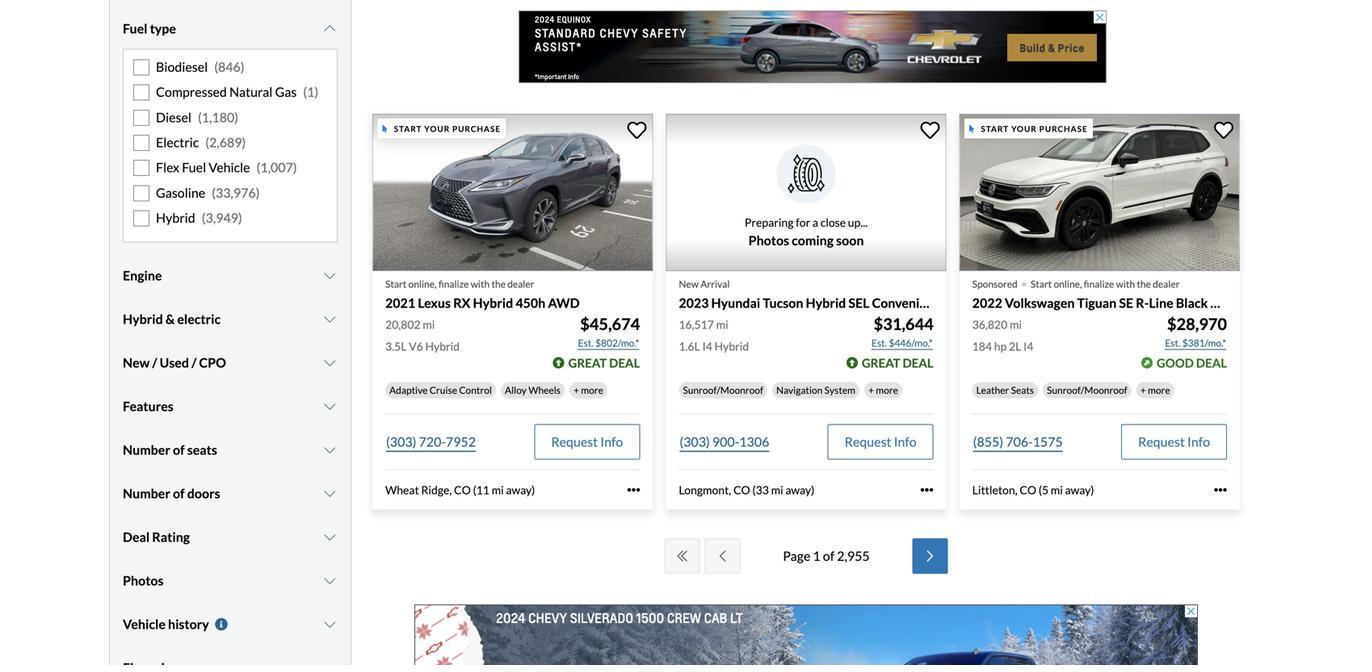 Task type: locate. For each thing, give the bounding box(es) containing it.
706-
[[1006, 434, 1033, 450]]

0 vertical spatial advertisement region
[[519, 10, 1107, 83]]

0 horizontal spatial dealer
[[508, 279, 535, 290]]

away) right (33
[[786, 484, 815, 497]]

+ more right system
[[869, 385, 899, 396]]

0 horizontal spatial + more
[[574, 385, 604, 396]]

3 request info button from the left
[[1122, 425, 1228, 460]]

great deal down est. $802/mo.* 'button'
[[569, 356, 640, 370]]

1 with from the left
[[471, 279, 490, 290]]

+
[[574, 385, 579, 396], [869, 385, 874, 396], [1141, 385, 1147, 396]]

request info down good
[[1139, 434, 1211, 450]]

0 horizontal spatial start your purchase
[[394, 124, 501, 134]]

hybrid right 1.6l
[[715, 340, 749, 353]]

0 horizontal spatial finalize
[[439, 279, 469, 290]]

finalize up rx
[[439, 279, 469, 290]]

awd up 36,820
[[950, 296, 982, 311]]

of
[[173, 442, 185, 458], [173, 486, 185, 502], [823, 549, 835, 564]]

diesel
[[156, 109, 191, 125]]

2 / from the left
[[192, 355, 197, 371]]

$31,644
[[874, 315, 934, 334]]

/
[[152, 355, 157, 371], [192, 355, 197, 371]]

0 horizontal spatial purchase
[[453, 124, 501, 134]]

1306
[[740, 434, 770, 450]]

1 online, from the left
[[409, 279, 437, 290]]

1 horizontal spatial request info
[[845, 434, 917, 450]]

chevron down image for hybrid & electric
[[322, 313, 338, 326]]

0 horizontal spatial great deal
[[569, 356, 640, 370]]

1 vertical spatial vehicle
[[123, 617, 166, 633]]

2 horizontal spatial est.
[[1166, 337, 1181, 349]]

ellipsis h image for ·
[[1215, 484, 1228, 497]]

dealer up 450h
[[508, 279, 535, 290]]

1 horizontal spatial fuel
[[182, 160, 206, 176]]

deal down $446/mo.*
[[903, 356, 934, 370]]

1 chevron down image from the top
[[322, 357, 338, 370]]

0 horizontal spatial the
[[492, 279, 506, 290]]

chevron down image for engine
[[322, 269, 338, 282]]

great for $31,644
[[862, 356, 901, 370]]

chevron down image inside deal rating 'dropdown button'
[[322, 531, 338, 544]]

est. down $31,644
[[872, 337, 887, 349]]

1 horizontal spatial i4
[[1024, 340, 1034, 353]]

chevron down image inside number of seats 'dropdown button'
[[322, 444, 338, 457]]

est. for online,
[[578, 337, 594, 349]]

0 horizontal spatial with
[[471, 279, 490, 290]]

3.5l
[[385, 340, 407, 353]]

(303) for $31,644
[[680, 434, 710, 450]]

0 horizontal spatial est.
[[578, 337, 594, 349]]

1 horizontal spatial info
[[894, 434, 917, 450]]

new up "2023" at right
[[679, 279, 699, 290]]

1 horizontal spatial est.
[[872, 337, 887, 349]]

of inside dropdown button
[[173, 486, 185, 502]]

co
[[454, 484, 471, 497], [734, 484, 751, 497], [1020, 484, 1037, 497]]

8 chevron down image from the top
[[322, 575, 338, 588]]

2 horizontal spatial more
[[1148, 385, 1171, 396]]

info circle image
[[213, 619, 229, 632]]

1 horizontal spatial +
[[869, 385, 874, 396]]

1 vertical spatial new
[[123, 355, 150, 371]]

1 horizontal spatial vehicle
[[209, 160, 250, 176]]

2 info from the left
[[894, 434, 917, 450]]

photos button
[[123, 561, 338, 602]]

$45,674
[[580, 315, 640, 334]]

chevron down image inside the features dropdown button
[[322, 400, 338, 413]]

1 horizontal spatial start your purchase
[[981, 124, 1088, 134]]

away) right (5
[[1066, 484, 1095, 497]]

start
[[394, 124, 422, 134], [981, 124, 1009, 134], [385, 279, 407, 290], [1031, 279, 1052, 290]]

mi right (5
[[1051, 484, 1063, 497]]

36,820
[[973, 318, 1008, 332]]

control
[[459, 385, 492, 396]]

0 vertical spatial new
[[679, 279, 699, 290]]

hybrid left the &
[[123, 312, 163, 327]]

online, inside sponsored · start online, finalize with the dealer 2022 volkswagen tiguan se r-line black 4motion
[[1054, 279, 1083, 290]]

1 horizontal spatial ellipsis h image
[[1215, 484, 1228, 497]]

1 horizontal spatial dealer
[[1153, 279, 1180, 290]]

1 horizontal spatial the
[[1137, 279, 1151, 290]]

2022
[[973, 296, 1003, 311]]

alloy
[[505, 385, 527, 396]]

1 vertical spatial fuel
[[182, 160, 206, 176]]

vehicle down photos
[[123, 617, 166, 633]]

of left doors
[[173, 486, 185, 502]]

2 horizontal spatial info
[[1188, 434, 1211, 450]]

the inside start online, finalize with the dealer 2021 lexus rx hybrid 450h awd
[[492, 279, 506, 290]]

new inside new arrival 2023 hyundai tucson hybrid sel convenience awd
[[679, 279, 699, 290]]

request down good
[[1139, 434, 1185, 450]]

compressed
[[156, 84, 227, 100]]

more right wheels
[[581, 385, 604, 396]]

0 horizontal spatial request info button
[[534, 425, 640, 460]]

2 horizontal spatial request
[[1139, 434, 1185, 450]]

0 horizontal spatial +
[[574, 385, 579, 396]]

0 horizontal spatial sunroof/moonroof
[[683, 385, 764, 396]]

0 vertical spatial of
[[173, 442, 185, 458]]

your right mouse pointer icon
[[425, 124, 450, 134]]

900-
[[713, 434, 740, 450]]

online, up lexus
[[409, 279, 437, 290]]

start online, finalize with the dealer 2021 lexus rx hybrid 450h awd
[[385, 279, 580, 311]]

3 est. from the left
[[1166, 337, 1181, 349]]

+ more right wheels
[[574, 385, 604, 396]]

your
[[425, 124, 450, 134], [1012, 124, 1037, 134]]

wheat ridge, co (11 mi away)
[[385, 484, 535, 497]]

1 chevron down image from the top
[[322, 22, 338, 35]]

start your purchase for online,
[[394, 124, 501, 134]]

i4 right "2l" on the right
[[1024, 340, 1034, 353]]

great down est. $446/mo.* "button"
[[862, 356, 901, 370]]

(1)
[[303, 84, 319, 100]]

away) right "(11"
[[506, 484, 535, 497]]

$28,970 est. $381/mo.*
[[1166, 315, 1228, 349]]

(33,976)
[[212, 185, 260, 201]]

1 great deal from the left
[[569, 356, 640, 370]]

start right mouse pointer icon
[[394, 124, 422, 134]]

1 horizontal spatial finalize
[[1084, 279, 1115, 290]]

$28,970
[[1168, 315, 1228, 334]]

request for ·
[[1139, 434, 1185, 450]]

number down features
[[123, 442, 170, 458]]

0 horizontal spatial more
[[581, 385, 604, 396]]

hybrid right rx
[[473, 296, 513, 311]]

deal down "$381/mo.*"
[[1197, 356, 1228, 370]]

tiguan
[[1078, 296, 1117, 311]]

longmont, co (33 mi away)
[[679, 484, 815, 497]]

mi up "2l" on the right
[[1010, 318, 1022, 332]]

request for online,
[[551, 434, 598, 450]]

online, up volkswagen
[[1054, 279, 1083, 290]]

with
[[471, 279, 490, 290], [1117, 279, 1136, 290]]

hybrid inside dropdown button
[[123, 312, 163, 327]]

1 finalize from the left
[[439, 279, 469, 290]]

request for arrival
[[845, 434, 892, 450]]

1 + more from the left
[[574, 385, 604, 396]]

1 horizontal spatial deal
[[903, 356, 934, 370]]

0 horizontal spatial online,
[[409, 279, 437, 290]]

new left used on the left bottom of the page
[[123, 355, 150, 371]]

deal rating button
[[123, 518, 338, 558]]

1 horizontal spatial great
[[862, 356, 901, 370]]

online,
[[409, 279, 437, 290], [1054, 279, 1083, 290]]

4 chevron down image from the top
[[322, 400, 338, 413]]

0 horizontal spatial co
[[454, 484, 471, 497]]

chevron down image inside vehicle history dropdown button
[[322, 619, 338, 632]]

mi
[[423, 318, 435, 332], [717, 318, 729, 332], [1010, 318, 1022, 332], [492, 484, 504, 497], [771, 484, 784, 497], [1051, 484, 1063, 497]]

2 with from the left
[[1117, 279, 1136, 290]]

great down est. $802/mo.* 'button'
[[569, 356, 607, 370]]

hybrid left sel
[[806, 296, 846, 311]]

+ for ·
[[1141, 385, 1147, 396]]

mi down lexus
[[423, 318, 435, 332]]

0 vertical spatial number
[[123, 442, 170, 458]]

(11
[[473, 484, 490, 497]]

start right the ·
[[1031, 279, 1052, 290]]

start inside sponsored · start online, finalize with the dealer 2022 volkswagen tiguan se r-line black 4motion
[[1031, 279, 1052, 290]]

hybrid down gasoline at the left top of page
[[156, 210, 195, 226]]

3 chevron down image from the top
[[322, 313, 338, 326]]

2 horizontal spatial deal
[[1197, 356, 1228, 370]]

1575
[[1033, 434, 1063, 450]]

co left "(11"
[[454, 484, 471, 497]]

request info
[[551, 434, 623, 450], [845, 434, 917, 450], [1139, 434, 1211, 450]]

lexus
[[418, 296, 451, 311]]

ellipsis h image
[[921, 484, 934, 497], [1215, 484, 1228, 497]]

more down good
[[1148, 385, 1171, 396]]

2 horizontal spatial request info button
[[1122, 425, 1228, 460]]

chevron down image inside engine dropdown button
[[322, 269, 338, 282]]

1 horizontal spatial more
[[876, 385, 899, 396]]

hybrid & electric
[[123, 312, 221, 327]]

longmont,
[[679, 484, 732, 497]]

hybrid right the v6 on the bottom of page
[[425, 340, 460, 353]]

1 horizontal spatial purchase
[[1040, 124, 1088, 134]]

start your purchase for ·
[[981, 124, 1088, 134]]

(303) 720-7952
[[386, 434, 476, 450]]

2 purchase from the left
[[1040, 124, 1088, 134]]

1 horizontal spatial + more
[[869, 385, 899, 396]]

compressed natural gas (1)
[[156, 84, 319, 100]]

great
[[569, 356, 607, 370], [862, 356, 901, 370]]

number up deal rating on the left bottom of page
[[123, 486, 170, 502]]

awd inside start online, finalize with the dealer 2021 lexus rx hybrid 450h awd
[[548, 296, 580, 311]]

$802/mo.*
[[596, 337, 640, 349]]

chevron down image for features
[[322, 400, 338, 413]]

3 + from the left
[[1141, 385, 1147, 396]]

1 ellipsis h image from the left
[[921, 484, 934, 497]]

0 horizontal spatial fuel
[[123, 21, 147, 36]]

2 more from the left
[[876, 385, 899, 396]]

fuel left type
[[123, 21, 147, 36]]

hybrid inside new arrival 2023 hyundai tucson hybrid sel convenience awd
[[806, 296, 846, 311]]

gray 2021 lexus rx hybrid 450h awd suv / crossover all-wheel drive continuously variable transmission image
[[373, 114, 653, 272]]

2 the from the left
[[1137, 279, 1151, 290]]

(303) inside (303) 720-7952 button
[[386, 434, 417, 450]]

away)
[[506, 484, 535, 497], [786, 484, 815, 497], [1066, 484, 1095, 497]]

1 horizontal spatial request
[[845, 434, 892, 450]]

2 ellipsis h image from the left
[[1215, 484, 1228, 497]]

number for number of doors
[[123, 486, 170, 502]]

info
[[601, 434, 623, 450], [894, 434, 917, 450], [1188, 434, 1211, 450]]

1 horizontal spatial (303)
[[680, 434, 710, 450]]

chevron down image for deal rating
[[322, 531, 338, 544]]

2 finalize from the left
[[1084, 279, 1115, 290]]

2 request info button from the left
[[828, 425, 934, 460]]

more for online,
[[581, 385, 604, 396]]

0 vertical spatial vehicle
[[209, 160, 250, 176]]

hybrid (3,949)
[[156, 210, 242, 226]]

/ left cpo on the bottom of the page
[[192, 355, 197, 371]]

3 deal from the left
[[1197, 356, 1228, 370]]

sunroof/moonroof up (303) 900-1306
[[683, 385, 764, 396]]

gasoline
[[156, 185, 205, 201]]

more for arrival
[[876, 385, 899, 396]]

start up 2021
[[385, 279, 407, 290]]

1 request info button from the left
[[534, 425, 640, 460]]

2 request from the left
[[845, 434, 892, 450]]

2 chevron down image from the top
[[322, 269, 338, 282]]

1 / from the left
[[152, 355, 157, 371]]

(303) left 720-
[[386, 434, 417, 450]]

1 i4 from the left
[[703, 340, 713, 353]]

used
[[160, 355, 189, 371]]

advertisement region
[[519, 10, 1107, 83], [415, 605, 1199, 666]]

3 more from the left
[[1148, 385, 1171, 396]]

0 horizontal spatial your
[[425, 124, 450, 134]]

(303) left 900-
[[680, 434, 710, 450]]

dealer up line
[[1153, 279, 1180, 290]]

7 chevron down image from the top
[[322, 531, 338, 544]]

finalize inside start online, finalize with the dealer 2021 lexus rx hybrid 450h awd
[[439, 279, 469, 290]]

rx
[[453, 296, 471, 311]]

more
[[581, 385, 604, 396], [876, 385, 899, 396], [1148, 385, 1171, 396]]

6 chevron down image from the top
[[322, 488, 338, 501]]

2 awd from the left
[[950, 296, 982, 311]]

1 dealer from the left
[[508, 279, 535, 290]]

more right system
[[876, 385, 899, 396]]

2 dealer from the left
[[1153, 279, 1180, 290]]

chevron down image inside number of doors dropdown button
[[322, 488, 338, 501]]

away) for arrival
[[786, 484, 815, 497]]

3 + more from the left
[[1141, 385, 1171, 396]]

1 vertical spatial of
[[173, 486, 185, 502]]

chevron down image inside new / used / cpo dropdown button
[[322, 357, 338, 370]]

2 your from the left
[[1012, 124, 1037, 134]]

1 co from the left
[[454, 484, 471, 497]]

line
[[1150, 296, 1174, 311]]

1 horizontal spatial awd
[[950, 296, 982, 311]]

awd
[[548, 296, 580, 311], [950, 296, 982, 311]]

fuel type button
[[123, 8, 338, 49]]

request info button down good
[[1122, 425, 1228, 460]]

2 est. from the left
[[872, 337, 887, 349]]

chevron down image for photos
[[322, 575, 338, 588]]

seats
[[187, 442, 217, 458]]

0 horizontal spatial vehicle
[[123, 617, 166, 633]]

mi right "(11"
[[492, 484, 504, 497]]

great deal down est. $446/mo.* "button"
[[862, 356, 934, 370]]

i4
[[703, 340, 713, 353], [1024, 340, 1034, 353]]

co left (5
[[1020, 484, 1037, 497]]

info for online,
[[601, 434, 623, 450]]

the
[[492, 279, 506, 290], [1137, 279, 1151, 290]]

chevron down image for new / used / cpo dropdown button
[[322, 357, 338, 370]]

1 deal from the left
[[609, 356, 640, 370]]

5 chevron down image from the top
[[322, 444, 338, 457]]

start your purchase right mouse pointer image
[[981, 124, 1088, 134]]

(303) 900-1306
[[680, 434, 770, 450]]

2 horizontal spatial request info
[[1139, 434, 1211, 450]]

i4 inside 16,517 mi 1.6l i4 hybrid
[[703, 340, 713, 353]]

1 request info from the left
[[551, 434, 623, 450]]

awd right 450h
[[548, 296, 580, 311]]

1 your from the left
[[425, 124, 450, 134]]

1 start your purchase from the left
[[394, 124, 501, 134]]

i4 right 1.6l
[[703, 340, 713, 353]]

0 horizontal spatial deal
[[609, 356, 640, 370]]

1 horizontal spatial request info button
[[828, 425, 934, 460]]

of inside 'dropdown button'
[[173, 442, 185, 458]]

2 + more from the left
[[869, 385, 899, 396]]

3 co from the left
[[1020, 484, 1037, 497]]

dealer
[[508, 279, 535, 290], [1153, 279, 1180, 290]]

number for number of seats
[[123, 442, 170, 458]]

of right 1
[[823, 549, 835, 564]]

chevron down image
[[322, 22, 338, 35], [322, 269, 338, 282], [322, 313, 338, 326], [322, 400, 338, 413], [322, 444, 338, 457], [322, 488, 338, 501], [322, 531, 338, 544], [322, 575, 338, 588]]

away) for ·
[[1066, 484, 1095, 497]]

1 (303) from the left
[[386, 434, 417, 450]]

36,820 mi 184 hp 2l i4
[[973, 318, 1034, 353]]

2 horizontal spatial away)
[[1066, 484, 1095, 497]]

est. up good
[[1166, 337, 1181, 349]]

0 horizontal spatial great
[[569, 356, 607, 370]]

hybrid
[[156, 210, 195, 226], [473, 296, 513, 311], [806, 296, 846, 311], [123, 312, 163, 327], [425, 340, 460, 353], [715, 340, 749, 353]]

hybrid inside 20,802 mi 3.5l v6 hybrid
[[425, 340, 460, 353]]

great deal for $31,644
[[862, 356, 934, 370]]

sunroof/moonroof right seats
[[1047, 385, 1128, 396]]

oryx white pearl 2022 volkswagen tiguan se r-line black 4motion suv / crossover all-wheel drive 8-speed automatic image
[[960, 114, 1241, 272]]

1 + from the left
[[574, 385, 579, 396]]

1 est. from the left
[[578, 337, 594, 349]]

request info for ·
[[1139, 434, 1211, 450]]

3 request from the left
[[1139, 434, 1185, 450]]

1 request from the left
[[551, 434, 598, 450]]

1 purchase from the left
[[453, 124, 501, 134]]

biodiesel (846)
[[156, 59, 245, 75]]

request info button down system
[[828, 425, 934, 460]]

number of seats
[[123, 442, 217, 458]]

number inside number of seats 'dropdown button'
[[123, 442, 170, 458]]

est. for ·
[[1166, 337, 1181, 349]]

request info button up ellipsis h icon
[[534, 425, 640, 460]]

chevron down image inside photos dropdown button
[[322, 575, 338, 588]]

vehicle photo unavailable image
[[666, 114, 947, 272]]

request info button for ·
[[1122, 425, 1228, 460]]

2 + from the left
[[869, 385, 874, 396]]

+ for online,
[[574, 385, 579, 396]]

2 co from the left
[[734, 484, 751, 497]]

1 awd from the left
[[548, 296, 580, 311]]

mi down hyundai
[[717, 318, 729, 332]]

ridge,
[[421, 484, 452, 497]]

0 horizontal spatial info
[[601, 434, 623, 450]]

0 horizontal spatial new
[[123, 355, 150, 371]]

3 request info from the left
[[1139, 434, 1211, 450]]

1 number from the top
[[123, 442, 170, 458]]

1 horizontal spatial /
[[192, 355, 197, 371]]

vehicle inside dropdown button
[[123, 617, 166, 633]]

your right mouse pointer image
[[1012, 124, 1037, 134]]

0 horizontal spatial request info
[[551, 434, 623, 450]]

vehicle down (2,689)
[[209, 160, 250, 176]]

+ more down good
[[1141, 385, 1171, 396]]

dealer inside start online, finalize with the dealer 2021 lexus rx hybrid 450h awd
[[508, 279, 535, 290]]

2,955
[[837, 549, 870, 564]]

2 horizontal spatial +
[[1141, 385, 1147, 396]]

2 great from the left
[[862, 356, 901, 370]]

1 the from the left
[[492, 279, 506, 290]]

0 horizontal spatial away)
[[506, 484, 535, 497]]

0 horizontal spatial /
[[152, 355, 157, 371]]

2 away) from the left
[[786, 484, 815, 497]]

0 vertical spatial chevron down image
[[322, 357, 338, 370]]

1 vertical spatial number
[[123, 486, 170, 502]]

1 vertical spatial chevron down image
[[322, 619, 338, 632]]

2 online, from the left
[[1054, 279, 1083, 290]]

2 chevron down image from the top
[[322, 619, 338, 632]]

vehicle
[[209, 160, 250, 176], [123, 617, 166, 633]]

0 horizontal spatial awd
[[548, 296, 580, 311]]

1 horizontal spatial your
[[1012, 124, 1037, 134]]

1 more from the left
[[581, 385, 604, 396]]

rating
[[152, 530, 190, 545]]

1 info from the left
[[601, 434, 623, 450]]

est. down $45,674
[[578, 337, 594, 349]]

(303) inside the (303) 900-1306 button
[[680, 434, 710, 450]]

number of doors button
[[123, 474, 338, 514]]

20,802
[[385, 318, 421, 332]]

chevron down image
[[322, 357, 338, 370], [322, 619, 338, 632]]

2 deal from the left
[[903, 356, 934, 370]]

request down system
[[845, 434, 892, 450]]

0 vertical spatial fuel
[[123, 21, 147, 36]]

2 horizontal spatial + more
[[1141, 385, 1171, 396]]

/ left used on the left bottom of the page
[[152, 355, 157, 371]]

0 horizontal spatial i4
[[703, 340, 713, 353]]

est. inside $31,644 est. $446/mo.*
[[872, 337, 887, 349]]

deal
[[609, 356, 640, 370], [903, 356, 934, 370], [1197, 356, 1228, 370]]

1 horizontal spatial with
[[1117, 279, 1136, 290]]

1 horizontal spatial away)
[[786, 484, 815, 497]]

2 i4 from the left
[[1024, 340, 1034, 353]]

2 great deal from the left
[[862, 356, 934, 370]]

0 horizontal spatial (303)
[[386, 434, 417, 450]]

1 horizontal spatial great deal
[[862, 356, 934, 370]]

est. inside $28,970 est. $381/mo.*
[[1166, 337, 1181, 349]]

fuel down electric (2,689) at top
[[182, 160, 206, 176]]

3 away) from the left
[[1066, 484, 1095, 497]]

1 great from the left
[[569, 356, 607, 370]]

request info button
[[534, 425, 640, 460], [828, 425, 934, 460], [1122, 425, 1228, 460]]

start your purchase right mouse pointer icon
[[394, 124, 501, 134]]

(3,949)
[[202, 210, 242, 226]]

0 horizontal spatial request
[[551, 434, 598, 450]]

chevron down image inside hybrid & electric dropdown button
[[322, 313, 338, 326]]

great deal for $45,674
[[569, 356, 640, 370]]

2 (303) from the left
[[680, 434, 710, 450]]

chevron down image inside fuel type dropdown button
[[322, 22, 338, 35]]

0 horizontal spatial ellipsis h image
[[921, 484, 934, 497]]

request info down wheels
[[551, 434, 623, 450]]

2 request info from the left
[[845, 434, 917, 450]]

leather
[[977, 385, 1010, 396]]

mi right (33
[[771, 484, 784, 497]]

co for arrival
[[734, 484, 751, 497]]

request info down system
[[845, 434, 917, 450]]

page 1 of 2,955
[[783, 549, 870, 564]]

2 number from the top
[[123, 486, 170, 502]]

number inside number of doors dropdown button
[[123, 486, 170, 502]]

co left (33
[[734, 484, 751, 497]]

3 info from the left
[[1188, 434, 1211, 450]]

est. inside $45,674 est. $802/mo.*
[[578, 337, 594, 349]]

1 horizontal spatial online,
[[1054, 279, 1083, 290]]

1 horizontal spatial sunroof/moonroof
[[1047, 385, 1128, 396]]

info for arrival
[[894, 434, 917, 450]]

1 horizontal spatial co
[[734, 484, 751, 497]]

mi inside 16,517 mi 1.6l i4 hybrid
[[717, 318, 729, 332]]

features
[[123, 399, 174, 415]]

1 horizontal spatial new
[[679, 279, 699, 290]]

of left seats
[[173, 442, 185, 458]]

chevron right image
[[923, 550, 939, 563]]

vehicle history
[[123, 617, 209, 633]]

1 sunroof/moonroof from the left
[[683, 385, 764, 396]]

2 horizontal spatial co
[[1020, 484, 1037, 497]]

request down wheels
[[551, 434, 598, 450]]

chevron left image
[[715, 550, 731, 563]]

request info button for arrival
[[828, 425, 934, 460]]

wheels
[[529, 385, 561, 396]]

fuel
[[123, 21, 147, 36], [182, 160, 206, 176]]

new / used / cpo button
[[123, 343, 338, 383]]

of for doors
[[173, 486, 185, 502]]

2 start your purchase from the left
[[981, 124, 1088, 134]]

request info button for online,
[[534, 425, 640, 460]]

1 vertical spatial advertisement region
[[415, 605, 1199, 666]]

finalize up tiguan
[[1084, 279, 1115, 290]]

hybrid inside 16,517 mi 1.6l i4 hybrid
[[715, 340, 749, 353]]

deal down $802/mo.*
[[609, 356, 640, 370]]

mi inside 20,802 mi 3.5l v6 hybrid
[[423, 318, 435, 332]]

start right mouse pointer image
[[981, 124, 1009, 134]]

purchase for online,
[[453, 124, 501, 134]]

new inside dropdown button
[[123, 355, 150, 371]]

of for seats
[[173, 442, 185, 458]]



Task type: describe. For each thing, give the bounding box(es) containing it.
(303) for $45,674
[[386, 434, 417, 450]]

·
[[1021, 268, 1028, 298]]

finalize inside sponsored · start online, finalize with the dealer 2022 volkswagen tiguan se r-line black 4motion
[[1084, 279, 1115, 290]]

&
[[166, 312, 175, 327]]

7952
[[446, 434, 476, 450]]

purchase for ·
[[1040, 124, 1088, 134]]

chevron double left image
[[674, 550, 690, 563]]

r-
[[1136, 296, 1150, 311]]

system
[[825, 385, 856, 396]]

2021
[[385, 296, 415, 311]]

sponsored · start online, finalize with the dealer 2022 volkswagen tiguan se r-line black 4motion
[[973, 268, 1261, 311]]

2l
[[1009, 340, 1022, 353]]

biodiesel
[[156, 59, 208, 75]]

est. $446/mo.* button
[[871, 335, 934, 351]]

sponsored
[[973, 279, 1018, 290]]

(846)
[[214, 59, 245, 75]]

deal for online,
[[609, 356, 640, 370]]

request info for arrival
[[845, 434, 917, 450]]

adaptive cruise control
[[390, 385, 492, 396]]

more for ·
[[1148, 385, 1171, 396]]

littleton,
[[973, 484, 1018, 497]]

hyundai
[[712, 296, 761, 311]]

1.6l
[[679, 340, 700, 353]]

new arrival 2023 hyundai tucson hybrid sel convenience awd
[[679, 279, 982, 311]]

1 away) from the left
[[506, 484, 535, 497]]

the inside sponsored · start online, finalize with the dealer 2022 volkswagen tiguan se r-line black 4motion
[[1137, 279, 1151, 290]]

adaptive
[[390, 385, 428, 396]]

184
[[973, 340, 992, 353]]

fuel inside fuel type dropdown button
[[123, 21, 147, 36]]

hybrid inside start online, finalize with the dealer 2021 lexus rx hybrid 450h awd
[[473, 296, 513, 311]]

number of seats button
[[123, 430, 338, 471]]

hybrid & electric button
[[123, 299, 338, 340]]

arrival
[[701, 279, 730, 290]]

4motion
[[1211, 296, 1261, 311]]

doors
[[187, 486, 220, 502]]

start inside start online, finalize with the dealer 2021 lexus rx hybrid 450h awd
[[385, 279, 407, 290]]

mouse pointer image
[[970, 125, 975, 133]]

(2,689)
[[205, 135, 246, 150]]

gasoline (33,976)
[[156, 185, 260, 201]]

new for new / used / cpo
[[123, 355, 150, 371]]

flex fuel vehicle (1,007)
[[156, 160, 297, 176]]

with inside sponsored · start online, finalize with the dealer 2022 volkswagen tiguan se r-line black 4motion
[[1117, 279, 1136, 290]]

chevron down image for number of seats
[[322, 444, 338, 457]]

$45,674 est. $802/mo.*
[[578, 315, 640, 349]]

deal rating
[[123, 530, 190, 545]]

(855)
[[974, 434, 1004, 450]]

chevron down image for number of doors
[[322, 488, 338, 501]]

request info for online,
[[551, 434, 623, 450]]

online, inside start online, finalize with the dealer 2021 lexus rx hybrid 450h awd
[[409, 279, 437, 290]]

history
[[168, 617, 209, 633]]

hp
[[995, 340, 1007, 353]]

16,517
[[679, 318, 714, 332]]

$446/mo.*
[[889, 337, 933, 349]]

+ more for arrival
[[869, 385, 899, 396]]

se
[[1120, 296, 1134, 311]]

info for ·
[[1188, 434, 1211, 450]]

(1,007)
[[257, 160, 297, 176]]

16,517 mi 1.6l i4 hybrid
[[679, 318, 749, 353]]

ellipsis h image for arrival
[[921, 484, 934, 497]]

(303) 900-1306 button
[[679, 425, 770, 460]]

co for ·
[[1020, 484, 1037, 497]]

est. $802/mo.* button
[[577, 335, 640, 351]]

$31,644 est. $446/mo.*
[[872, 315, 934, 349]]

vehicle history button
[[123, 605, 338, 645]]

mouse pointer image
[[383, 125, 388, 133]]

deal for arrival
[[903, 356, 934, 370]]

1
[[813, 549, 821, 564]]

leather seats
[[977, 385, 1034, 396]]

your for ·
[[1012, 124, 1037, 134]]

volkswagen
[[1005, 296, 1075, 311]]

great for $45,674
[[569, 356, 607, 370]]

fuel type
[[123, 21, 176, 36]]

2023
[[679, 296, 709, 311]]

+ for arrival
[[869, 385, 874, 396]]

ellipsis h image
[[627, 484, 640, 497]]

new for new arrival 2023 hyundai tucson hybrid sel convenience awd
[[679, 279, 699, 290]]

number of doors
[[123, 486, 220, 502]]

(855) 706-1575 button
[[973, 425, 1064, 460]]

720-
[[419, 434, 446, 450]]

engine button
[[123, 256, 338, 296]]

diesel (1,180)
[[156, 109, 238, 125]]

black
[[1176, 296, 1208, 311]]

your for online,
[[425, 124, 450, 134]]

mi inside 36,820 mi 184 hp 2l i4
[[1010, 318, 1022, 332]]

page
[[783, 549, 811, 564]]

i4 inside 36,820 mi 184 hp 2l i4
[[1024, 340, 1034, 353]]

+ more for online,
[[574, 385, 604, 396]]

(303) 720-7952 button
[[385, 425, 477, 460]]

wheat
[[385, 484, 419, 497]]

electric
[[156, 135, 199, 150]]

with inside start online, finalize with the dealer 2021 lexus rx hybrid 450h awd
[[471, 279, 490, 290]]

navigation system
[[777, 385, 856, 396]]

est. $381/mo.* button
[[1165, 335, 1228, 351]]

2 sunroof/moonroof from the left
[[1047, 385, 1128, 396]]

est. for arrival
[[872, 337, 887, 349]]

alloy wheels
[[505, 385, 561, 396]]

awd inside new arrival 2023 hyundai tucson hybrid sel convenience awd
[[950, 296, 982, 311]]

+ more for ·
[[1141, 385, 1171, 396]]

chevron down image for fuel type
[[322, 22, 338, 35]]

(5
[[1039, 484, 1049, 497]]

dealer inside sponsored · start online, finalize with the dealer 2022 volkswagen tiguan se r-line black 4motion
[[1153, 279, 1180, 290]]

navigation
[[777, 385, 823, 396]]

engine
[[123, 268, 162, 284]]

(1,180)
[[198, 109, 238, 125]]

chevron down image for vehicle history dropdown button at the left
[[322, 619, 338, 632]]

deal for ·
[[1197, 356, 1228, 370]]

$381/mo.*
[[1183, 337, 1227, 349]]

electric
[[177, 312, 221, 327]]

2 vertical spatial of
[[823, 549, 835, 564]]

good
[[1157, 356, 1194, 370]]



Task type: vqa. For each thing, say whether or not it's contained in the screenshot.


